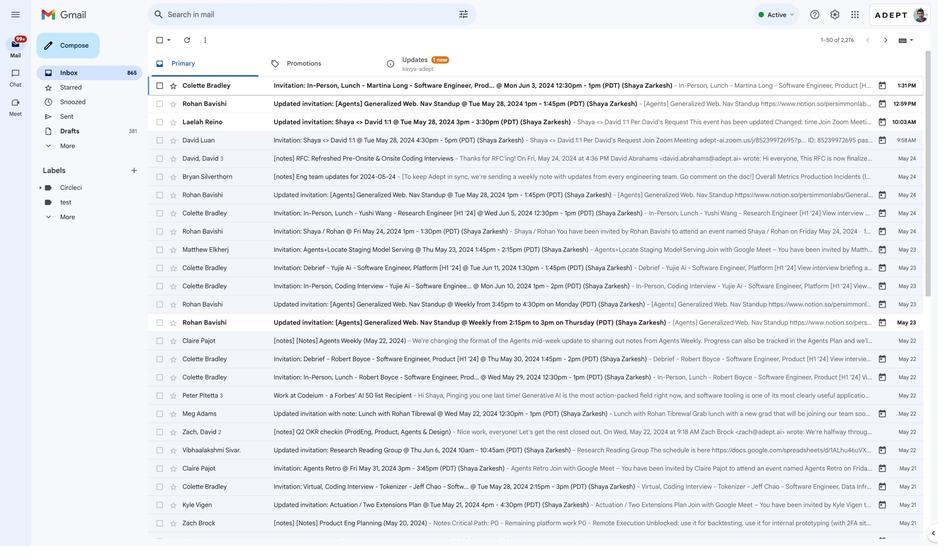 Task type: describe. For each thing, give the bounding box(es) containing it.
26 row from the top
[[148, 533, 924, 547]]

select input tool image
[[909, 37, 915, 43]]

7 row from the top
[[148, 186, 924, 205]]

19 row from the top
[[148, 405, 924, 424]]

calendar event image for 26th row from the bottom of the page
[[878, 81, 887, 90]]

25 row from the top
[[148, 515, 924, 533]]

1 calendar event image from the top
[[878, 100, 887, 109]]

Search in mail search field
[[148, 4, 477, 26]]

search in mail image
[[151, 6, 167, 23]]

4 calendar event image from the top
[[878, 209, 887, 218]]

21 row from the top
[[148, 442, 924, 460]]

6 calendar event image from the top
[[878, 246, 887, 255]]

10 row from the top
[[148, 241, 924, 259]]

22 row from the top
[[148, 460, 924, 478]]

Search in mail text field
[[168, 10, 433, 19]]

8 calendar event image from the top
[[878, 282, 887, 291]]

gmail image
[[41, 5, 91, 24]]

main menu image
[[10, 9, 21, 20]]

24 row from the top
[[148, 497, 924, 515]]

20 row from the top
[[148, 424, 924, 442]]

16 row from the top
[[148, 351, 924, 369]]

15 row from the top
[[148, 332, 924, 351]]

7 calendar event image from the top
[[878, 264, 887, 273]]

9 row from the top
[[148, 223, 924, 241]]

1 row from the top
[[148, 77, 924, 95]]

refresh image
[[183, 36, 192, 45]]

6 row from the top
[[148, 168, 924, 186]]

2 calendar event image from the top
[[878, 118, 887, 127]]



Task type: locate. For each thing, give the bounding box(es) containing it.
1 calendar event image from the top
[[878, 81, 887, 90]]

calendar event image
[[878, 81, 887, 90], [878, 136, 887, 145]]

primary tab
[[148, 51, 262, 77]]

5 calendar event image from the top
[[878, 227, 887, 236]]

promotions tab
[[263, 51, 378, 77]]

None checkbox
[[155, 136, 164, 145], [155, 209, 164, 218], [155, 227, 164, 236], [155, 355, 164, 364], [155, 428, 164, 437], [155, 465, 164, 474], [155, 483, 164, 492], [155, 501, 164, 510], [155, 538, 164, 547], [155, 136, 164, 145], [155, 209, 164, 218], [155, 227, 164, 236], [155, 355, 164, 364], [155, 428, 164, 437], [155, 465, 164, 474], [155, 483, 164, 492], [155, 501, 164, 510], [155, 538, 164, 547]]

None checkbox
[[155, 36, 164, 45], [155, 81, 164, 90], [155, 100, 164, 109], [155, 118, 164, 127], [155, 154, 164, 163], [155, 173, 164, 182], [155, 191, 164, 200], [155, 246, 164, 255], [155, 264, 164, 273], [155, 282, 164, 291], [155, 300, 164, 309], [155, 319, 164, 328], [155, 337, 164, 346], [155, 373, 164, 383], [155, 392, 164, 401], [155, 410, 164, 419], [155, 446, 164, 456], [155, 519, 164, 529], [155, 36, 164, 45], [155, 81, 164, 90], [155, 100, 164, 109], [155, 118, 164, 127], [155, 154, 164, 163], [155, 173, 164, 182], [155, 191, 164, 200], [155, 246, 164, 255], [155, 264, 164, 273], [155, 282, 164, 291], [155, 300, 164, 309], [155, 319, 164, 328], [155, 337, 164, 346], [155, 373, 164, 383], [155, 392, 164, 401], [155, 410, 164, 419], [155, 446, 164, 456], [155, 519, 164, 529]]

14 row from the top
[[148, 314, 924, 332]]

support image
[[810, 9, 821, 20]]

8 row from the top
[[148, 205, 924, 223]]

main content
[[148, 51, 924, 547]]

navigation
[[0, 29, 32, 547]]

row
[[148, 77, 924, 95], [148, 95, 924, 113], [148, 113, 924, 131], [148, 131, 924, 150], [148, 150, 924, 168], [148, 168, 924, 186], [148, 186, 924, 205], [148, 205, 924, 223], [148, 223, 924, 241], [148, 241, 924, 259], [148, 259, 924, 278], [148, 278, 924, 296], [148, 296, 924, 314], [148, 314, 924, 332], [148, 332, 924, 351], [148, 351, 924, 369], [148, 369, 924, 387], [148, 387, 924, 405], [148, 405, 924, 424], [148, 424, 924, 442], [148, 442, 924, 460], [148, 460, 924, 478], [148, 478, 924, 497], [148, 497, 924, 515], [148, 515, 924, 533], [148, 533, 924, 547]]

advanced search options image
[[455, 5, 473, 23]]

23 row from the top
[[148, 478, 924, 497]]

3 calendar event image from the top
[[878, 191, 887, 200]]

5 row from the top
[[148, 150, 924, 168]]

updates, one new message, tab
[[379, 51, 494, 77]]

17 row from the top
[[148, 369, 924, 387]]

18 row from the top
[[148, 387, 924, 405]]

calendar event image for 23th row from the bottom
[[878, 136, 887, 145]]

2 row from the top
[[148, 95, 924, 113]]

calendar event image
[[878, 100, 887, 109], [878, 118, 887, 127], [878, 191, 887, 200], [878, 209, 887, 218], [878, 227, 887, 236], [878, 246, 887, 255], [878, 264, 887, 273], [878, 282, 887, 291]]

2 calendar event image from the top
[[878, 136, 887, 145]]

settings image
[[830, 9, 841, 20]]

tab list
[[148, 51, 924, 77]]

heading
[[0, 52, 31, 59], [0, 81, 31, 89], [0, 110, 31, 118], [43, 166, 130, 175]]

3 row from the top
[[148, 113, 924, 131]]

more email options image
[[201, 36, 210, 45]]

0 vertical spatial calendar event image
[[878, 81, 887, 90]]

1 vertical spatial calendar event image
[[878, 136, 887, 145]]

13 row from the top
[[148, 296, 924, 314]]

12 row from the top
[[148, 278, 924, 296]]

older image
[[882, 36, 891, 45]]

4 row from the top
[[148, 131, 924, 150]]

11 row from the top
[[148, 259, 924, 278]]



Task type: vqa. For each thing, say whether or not it's contained in the screenshot.
3rd Calendar event image from the top of the page
yes



